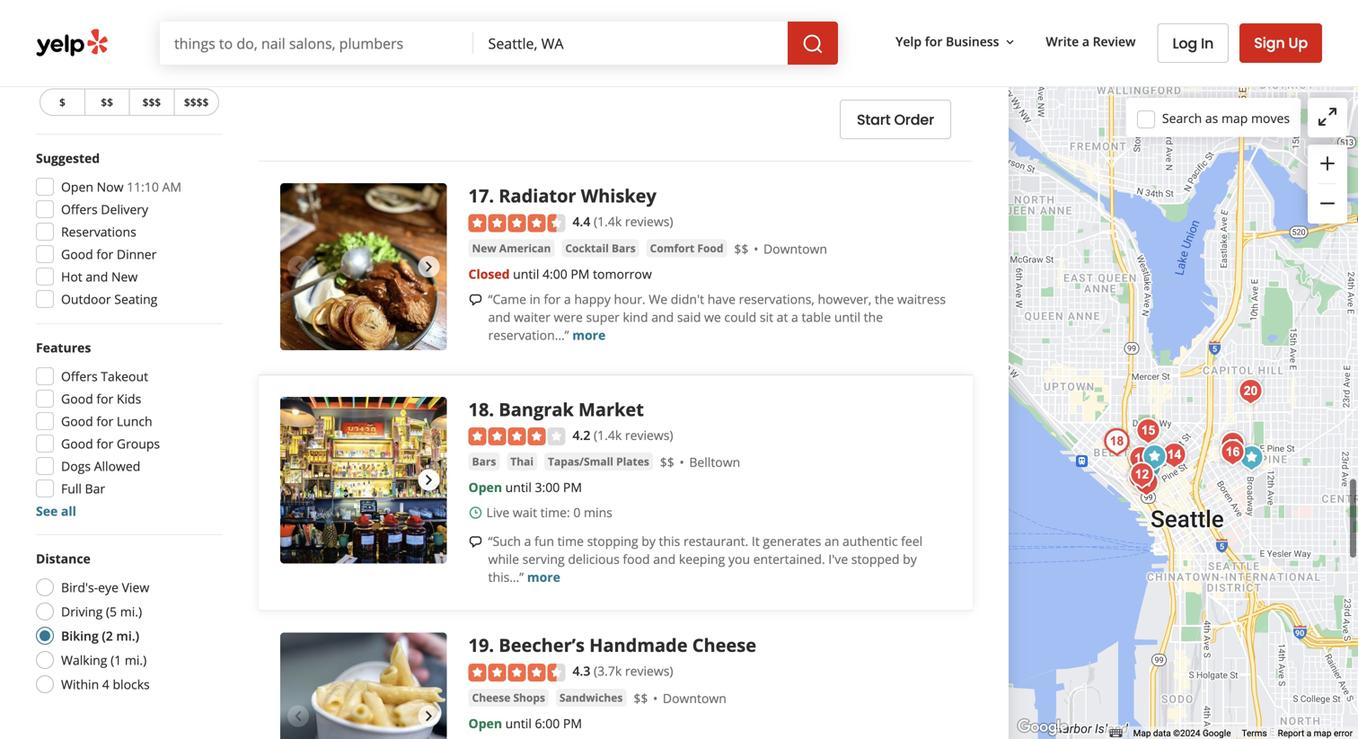 Task type: describe. For each thing, give the bounding box(es) containing it.
at
[[777, 309, 788, 326]]

bars inside button
[[612, 241, 636, 256]]

18 . bangrak market
[[469, 397, 644, 422]]

16 speech v2 image for "such
[[469, 535, 483, 549]]

and down to
[[880, 51, 903, 68]]

and right 'dinner'
[[702, 51, 725, 68]]

bird's-eye view
[[61, 579, 149, 596]]

open inside suggested group
[[61, 178, 93, 195]]

belltown
[[690, 454, 741, 471]]

16 clock v2 image
[[469, 506, 483, 520]]

keeping
[[679, 551, 725, 568]]

plates
[[617, 454, 650, 469]]

open until 3:00 pm
[[469, 479, 582, 496]]

hour.
[[614, 291, 646, 308]]

hot
[[61, 268, 82, 285]]

next image
[[418, 256, 440, 278]]

the down can
[[728, 51, 747, 68]]

for for kids
[[96, 390, 113, 408]]

food
[[623, 551, 650, 568]]

now
[[97, 178, 124, 195]]

bars inside 'button'
[[472, 454, 496, 469]]

search as map moves
[[1163, 109, 1290, 126]]

whiskey
[[581, 183, 657, 208]]

an inside "the interior is so incredibly beautiful, you can tell they took the time to decorate it. went for an early dinner and the environment is bright and has a lot…"
[[610, 51, 625, 68]]

cheese shops
[[472, 691, 545, 705]]

the left waitress
[[875, 291, 894, 308]]

previous image for 17
[[288, 256, 309, 278]]

address, neighborhood, city, state or zip text field
[[474, 22, 788, 65]]

thai link
[[507, 453, 537, 471]]

a right write
[[1083, 33, 1090, 50]]

environment
[[750, 51, 826, 68]]

slideshow element for 18
[[280, 397, 447, 564]]

a right at
[[792, 309, 799, 326]]

"came in for a happy hour. we didn't have reservations, however, the waitress and waiter were super kind and said we could sit at a table until the reservation…"
[[488, 291, 946, 344]]

for inside "the interior is so incredibly beautiful, you can tell they took the time to decorate it. went for an early dinner and the environment is bright and has a lot…"
[[590, 51, 607, 68]]

0 horizontal spatial downtown
[[663, 690, 727, 707]]

pm for radiator
[[571, 266, 590, 283]]

good for good for dinner
[[61, 246, 93, 263]]

0 horizontal spatial is
[[562, 33, 571, 50]]

biking (2 mi.)
[[61, 628, 139, 645]]

3 previous image from the top
[[288, 706, 309, 727]]

review
[[1093, 33, 1136, 50]]

beecher's
[[499, 633, 585, 658]]

bangrak
[[499, 397, 574, 422]]

(2
[[102, 628, 113, 645]]

rondo image
[[1233, 374, 1269, 410]]

thai button
[[507, 453, 537, 471]]

map for moves
[[1222, 109, 1248, 126]]

fun
[[535, 533, 554, 550]]

"such a fun time stopping by this restaurant. it generates an authentic feel while serving delicious food and keeping you entertained.   i've stopped by this…"
[[488, 533, 923, 586]]

waiter
[[514, 309, 551, 326]]

keyboard shortcuts image
[[1110, 730, 1123, 738]]

search image
[[803, 33, 824, 55]]

walking (1 mi.)
[[61, 652, 147, 669]]

$$ inside $$ 'button'
[[101, 95, 113, 110]]

$$ button
[[84, 89, 129, 116]]

went
[[558, 51, 587, 68]]

write a review link
[[1039, 25, 1143, 58]]

more link for delicious
[[527, 569, 561, 586]]

(1.4k for whiskey
[[594, 213, 622, 230]]

(3.7k
[[594, 663, 622, 680]]

for for groups
[[96, 435, 113, 452]]

dogs allowed
[[61, 458, 141, 475]]

3 slideshow element from the top
[[280, 633, 447, 740]]

11:10
[[127, 178, 159, 195]]

mi.) for driving (5 mi.)
[[120, 603, 142, 620]]

dinner
[[117, 246, 157, 263]]

slideshow element for 17
[[280, 183, 447, 350]]

good for groups
[[61, 435, 160, 452]]

$$ right "plates"
[[660, 454, 675, 471]]

until for bangrak market
[[506, 479, 532, 496]]

. for 19
[[489, 633, 494, 658]]

new american
[[472, 241, 551, 256]]

filters
[[36, 25, 81, 44]]

however,
[[818, 291, 872, 308]]

4
[[102, 676, 109, 693]]

cheese inside button
[[472, 691, 511, 705]]

until for radiator whiskey
[[513, 266, 539, 283]]

ingredients
[[580, 5, 646, 22]]

terms
[[1242, 728, 1268, 739]]

to
[[891, 33, 903, 50]]

am
[[162, 178, 182, 195]]

19
[[469, 633, 489, 658]]

more for it.
[[521, 69, 554, 86]]

open now 11:10 am
[[61, 178, 182, 195]]

next image for live wait time: 0 mins
[[418, 470, 440, 491]]

mi.) for walking (1 mi.)
[[125, 652, 147, 669]]

16 locally sourced v2 image
[[469, 7, 483, 21]]

. for 18
[[489, 397, 494, 422]]

full bar
[[61, 480, 105, 497]]

cheese shops button
[[469, 689, 549, 707]]

next image for until 6:00 pm
[[418, 706, 440, 727]]

. for 17
[[489, 183, 494, 208]]

4.4 (1.4k reviews)
[[573, 213, 674, 230]]

cocktail
[[566, 241, 609, 256]]

4.4
[[573, 213, 591, 230]]

distance
[[36, 550, 91, 567]]

map region
[[901, 59, 1359, 740]]

you inside "the interior is so incredibly beautiful, you can tell they took the time to decorate it. went for an early dinner and the environment is bright and has a lot…"
[[710, 33, 732, 50]]

cocktail bars button
[[562, 240, 640, 258]]

comfort food link
[[647, 240, 727, 258]]

driving (5 mi.)
[[61, 603, 142, 620]]

until inside "came in for a happy hour. we didn't have reservations, however, the waitress and waiter were super kind and said we could sit at a table until the reservation…"
[[835, 309, 861, 326]]

16 speech v2 image for "came
[[469, 293, 483, 307]]

0
[[574, 504, 581, 521]]

for for dinner
[[96, 246, 113, 263]]

they
[[781, 33, 806, 50]]

price group
[[36, 60, 223, 120]]

suggested group
[[31, 149, 223, 314]]

it.
[[544, 51, 555, 68]]

new inside suggested group
[[111, 268, 138, 285]]

vegetarian
[[686, 5, 749, 22]]

open for 18
[[469, 479, 502, 496]]

for for business
[[925, 33, 943, 50]]

good for dinner
[[61, 246, 157, 263]]

4.2 star rating image
[[469, 428, 566, 446]]

suggested
[[36, 150, 100, 167]]

and inside suggested group
[[86, 268, 108, 285]]

$$$ button
[[129, 89, 174, 116]]

open until 6:00 pm
[[469, 715, 582, 732]]

a inside "such a fun time stopping by this restaurant. it generates an authentic feel while serving delicious food and keeping you entertained.   i've stopped by this…"
[[524, 533, 531, 550]]

none field the address, neighborhood, city, state or zip
[[474, 22, 788, 65]]

patagōn image
[[1132, 450, 1168, 486]]

4.4 star rating image
[[469, 214, 566, 232]]

super
[[586, 309, 620, 326]]

log in link
[[1158, 23, 1229, 63]]

offers for offers delivery
[[61, 201, 98, 218]]

walking
[[61, 652, 107, 669]]

zoom out image
[[1317, 193, 1339, 214]]

comfort
[[650, 241, 695, 256]]

google image
[[1014, 716, 1073, 740]]

start order link
[[840, 100, 952, 139]]

bars link
[[469, 453, 500, 471]]

sushi kashiba image
[[1125, 457, 1161, 493]]

mins
[[584, 504, 613, 521]]

more for were
[[573, 327, 606, 344]]

map
[[1134, 728, 1152, 739]]

outdoor seating
[[61, 291, 158, 308]]

could
[[725, 309, 757, 326]]

see all
[[36, 503, 76, 520]]

you inside "such a fun time stopping by this restaurant. it generates an authentic feel while serving delicious food and keeping you entertained.   i've stopped by this…"
[[729, 551, 750, 568]]

search
[[1163, 109, 1203, 126]]

eye
[[98, 579, 119, 596]]

incredibly
[[591, 33, 649, 50]]

1 vertical spatial by
[[903, 551, 917, 568]]

offers delivery
[[61, 201, 148, 218]]

report a map error link
[[1278, 728, 1353, 739]]

sit
[[760, 309, 774, 326]]

an inside "such a fun time stopping by this restaurant. it generates an authentic feel while serving delicious food and keeping you entertained.   i've stopped by this…"
[[825, 533, 840, 550]]

cheese shops link
[[469, 689, 549, 708]]

$
[[59, 95, 65, 110]]

18
[[469, 397, 489, 422]]

groups
[[117, 435, 160, 452]]

full
[[61, 480, 82, 497]]



Task type: locate. For each thing, give the bounding box(es) containing it.
2 vertical spatial slideshow element
[[280, 633, 447, 740]]

more link
[[521, 69, 554, 86], [573, 327, 606, 344], [527, 569, 561, 586]]

were
[[554, 309, 583, 326]]

2 next image from the top
[[418, 706, 440, 727]]

2 good from the top
[[61, 390, 93, 408]]

tapas/small
[[548, 454, 614, 469]]

a up were
[[564, 291, 571, 308]]

1 vertical spatial (1.4k
[[594, 427, 622, 444]]

friendly
[[753, 5, 797, 22]]

locally sourced ingredients
[[487, 5, 646, 22]]

live
[[487, 504, 510, 521]]

1 vertical spatial an
[[825, 533, 840, 550]]

"the interior is so incredibly beautiful, you can tell they took the time to decorate it. went for an early dinner and the environment is bright and has a lot…"
[[488, 33, 937, 86]]

time left to
[[861, 33, 888, 50]]

reviews) up "plates"
[[625, 427, 674, 444]]

for right went
[[590, 51, 607, 68]]

write a review
[[1046, 33, 1136, 50]]

more link for it.
[[521, 69, 554, 86]]

1 horizontal spatial map
[[1314, 728, 1332, 739]]

2 . from the top
[[489, 397, 494, 422]]

1 horizontal spatial cheese
[[693, 633, 757, 658]]

by left this
[[642, 533, 656, 550]]

thai
[[511, 454, 534, 469]]

for inside suggested group
[[96, 246, 113, 263]]

sourced
[[530, 5, 577, 22]]

(1.4k down market
[[594, 427, 622, 444]]

terms link
[[1242, 728, 1268, 739]]

comfort food button
[[647, 240, 727, 258]]

for for lunch
[[96, 413, 113, 430]]

good
[[61, 246, 93, 263], [61, 390, 93, 408], [61, 413, 93, 430], [61, 435, 93, 452]]

2 slideshow element from the top
[[280, 397, 447, 564]]

until down "thai" link
[[506, 479, 532, 496]]

reservations,
[[739, 291, 815, 308]]

a inside "the interior is so incredibly beautiful, you can tell they took the time to decorate it. went for an early dinner and the environment is bright and has a lot…"
[[930, 51, 937, 68]]

good for good for groups
[[61, 435, 93, 452]]

dogs
[[61, 458, 91, 475]]

bars left the "thai"
[[472, 454, 496, 469]]

until
[[513, 266, 539, 283], [835, 309, 861, 326], [506, 479, 532, 496], [506, 715, 532, 732]]

within 4 blocks
[[61, 676, 150, 693]]

0 vertical spatial pm
[[571, 266, 590, 283]]

1 next image from the top
[[418, 470, 440, 491]]

a right report
[[1307, 728, 1312, 739]]

1 vertical spatial open
[[469, 479, 502, 496]]

is down took
[[829, 51, 839, 68]]

downtown up reservations,
[[764, 240, 828, 257]]

1 horizontal spatial time
[[861, 33, 888, 50]]

cocktail bars
[[566, 241, 636, 256]]

and inside "such a fun time stopping by this restaurant. it generates an authentic feel while serving delicious food and keeping you entertained.   i've stopped by this…"
[[654, 551, 676, 568]]

0 vertical spatial mi.)
[[120, 603, 142, 620]]

3 . from the top
[[489, 633, 494, 658]]

0 vertical spatial you
[[710, 33, 732, 50]]

downtown down 4.3 (3.7k reviews)
[[663, 690, 727, 707]]

mi.)
[[120, 603, 142, 620], [116, 628, 139, 645], [125, 652, 147, 669]]

1 offers from the top
[[61, 201, 98, 218]]

offers inside suggested group
[[61, 201, 98, 218]]

previous image
[[288, 256, 309, 278], [288, 470, 309, 491], [288, 706, 309, 727]]

2120 image
[[1131, 413, 1167, 449]]

up
[[1289, 33, 1308, 53]]

. up "4.3 star rating" image
[[489, 633, 494, 658]]

16 speech v2 image left "such
[[469, 535, 483, 549]]

offers up "reservations"
[[61, 201, 98, 218]]

time right fun at the bottom
[[558, 533, 584, 550]]

"came
[[488, 291, 527, 308]]

4.3 (3.7k reviews)
[[573, 663, 674, 680]]

0 vertical spatial new
[[472, 241, 497, 256]]

an down incredibly
[[610, 51, 625, 68]]

16 speech v2 image left "the
[[469, 35, 483, 49]]

1 vertical spatial bars
[[472, 454, 496, 469]]

2 vertical spatial previous image
[[288, 706, 309, 727]]

next image
[[418, 470, 440, 491], [418, 706, 440, 727]]

0 horizontal spatial time
[[558, 533, 584, 550]]

2 (1.4k from the top
[[594, 427, 622, 444]]

previous image for 18
[[288, 470, 309, 491]]

open down "cheese shops" link
[[469, 715, 502, 732]]

mi.) right (1
[[125, 652, 147, 669]]

and down '"came'
[[488, 309, 511, 326]]

offers takeout
[[61, 368, 148, 385]]

next image left "cheese shops" link
[[418, 706, 440, 727]]

16 vegetarian v2 image
[[668, 7, 683, 21]]

a right has
[[930, 51, 937, 68]]

0 horizontal spatial by
[[642, 533, 656, 550]]

delicious
[[568, 551, 620, 568]]

1 16 speech v2 image from the top
[[469, 35, 483, 49]]

pm for beecher's
[[563, 715, 582, 732]]

0 vertical spatial next image
[[418, 470, 440, 491]]

authentic
[[843, 533, 898, 550]]

driving
[[61, 603, 103, 620]]

so
[[575, 33, 588, 50]]

1 vertical spatial slideshow element
[[280, 397, 447, 564]]

distance option group
[[31, 550, 223, 699]]

reviews) for whiskey
[[625, 213, 674, 230]]

pm
[[571, 266, 590, 283], [563, 479, 582, 496], [563, 715, 582, 732]]

next image left bars link
[[418, 470, 440, 491]]

$$ left $$$ button
[[101, 95, 113, 110]]

and down we on the top left
[[652, 309, 674, 326]]

0 horizontal spatial map
[[1222, 109, 1248, 126]]

3 16 speech v2 image from the top
[[469, 535, 483, 549]]

sandwiches button
[[556, 689, 627, 707]]

good up dogs
[[61, 435, 93, 452]]

(1.4k right 4.4
[[594, 213, 622, 230]]

1 vertical spatial pm
[[563, 479, 582, 496]]

zoom in image
[[1317, 153, 1339, 174]]

sandwiches
[[560, 691, 623, 705]]

offers up good for kids
[[61, 368, 98, 385]]

for down good for kids
[[96, 413, 113, 430]]

reviews) for market
[[625, 427, 674, 444]]

$$ down 4.3 (3.7k reviews)
[[634, 690, 648, 707]]

for down offers takeout
[[96, 390, 113, 408]]

0 vertical spatial open
[[61, 178, 93, 195]]

for right in
[[544, 291, 561, 308]]

within
[[61, 676, 99, 693]]

$$
[[101, 95, 113, 110], [735, 240, 749, 257], [660, 454, 675, 471], [634, 690, 648, 707]]

pm right 6:00
[[563, 715, 582, 732]]

good inside suggested group
[[61, 246, 93, 263]]

while
[[488, 551, 519, 568]]

start order
[[857, 110, 935, 130]]

$ button
[[40, 89, 84, 116]]

and
[[702, 51, 725, 68], [880, 51, 903, 68], [86, 268, 108, 285], [488, 309, 511, 326], [652, 309, 674, 326], [654, 551, 676, 568]]

1 vertical spatial reviews)
[[625, 427, 674, 444]]

1 vertical spatial previous image
[[288, 470, 309, 491]]

pm right 3:00
[[563, 479, 582, 496]]

0 horizontal spatial bars
[[472, 454, 496, 469]]

american
[[499, 241, 551, 256]]

cheese down "4.3 star rating" image
[[472, 691, 511, 705]]

the down however,
[[864, 309, 883, 326]]

1 vertical spatial downtown
[[663, 690, 727, 707]]

biang biang noodles image
[[1215, 427, 1251, 463]]

for up hot and new on the top of the page
[[96, 246, 113, 263]]

1 vertical spatial next image
[[418, 706, 440, 727]]

time:
[[541, 504, 570, 521]]

1 horizontal spatial is
[[829, 51, 839, 68]]

a
[[1083, 33, 1090, 50], [930, 51, 937, 68], [564, 291, 571, 308], [792, 309, 799, 326], [524, 533, 531, 550], [1307, 728, 1312, 739]]

16 speech v2 image
[[469, 35, 483, 49], [469, 293, 483, 307], [469, 535, 483, 549]]

1 previous image from the top
[[288, 256, 309, 278]]

1 horizontal spatial new
[[472, 241, 497, 256]]

things to do, nail salons, plumbers text field
[[160, 22, 474, 65]]

lunch
[[117, 413, 152, 430]]

0 horizontal spatial new
[[111, 268, 138, 285]]

4:00
[[543, 266, 568, 283]]

0 horizontal spatial cheese
[[472, 691, 511, 705]]

none field the things to do, nail salons, plumbers
[[160, 22, 474, 65]]

until down the american
[[513, 266, 539, 283]]

garage image
[[1234, 440, 1270, 476]]

3 good from the top
[[61, 413, 93, 430]]

0 vertical spatial map
[[1222, 109, 1248, 126]]

None field
[[160, 22, 474, 65], [474, 22, 788, 65]]

0 vertical spatial reviews)
[[625, 213, 674, 230]]

(1.4k for market
[[594, 427, 622, 444]]

0 vertical spatial (1.4k
[[594, 213, 622, 230]]

and down this
[[654, 551, 676, 568]]

open down bars link
[[469, 479, 502, 496]]

1 horizontal spatial bars
[[612, 241, 636, 256]]

you left can
[[710, 33, 732, 50]]

live wait time: 0 mins
[[487, 504, 613, 521]]

0 vertical spatial is
[[562, 33, 571, 50]]

entertained.
[[754, 551, 826, 568]]

for inside "came in for a happy hour. we didn't have reservations, however, the waitress and waiter were super kind and said we could sit at a table until the reservation…"
[[544, 291, 561, 308]]

good down good for kids
[[61, 413, 93, 430]]

1 vertical spatial new
[[111, 268, 138, 285]]

open for 19
[[469, 715, 502, 732]]

1 horizontal spatial an
[[825, 533, 840, 550]]

you down the restaurant.
[[729, 551, 750, 568]]

data
[[1154, 728, 1172, 739]]

xing fu tang image
[[1137, 439, 1173, 475]]

1 vertical spatial more link
[[573, 327, 606, 344]]

by down feel
[[903, 551, 917, 568]]

0 vertical spatial previous image
[[288, 256, 309, 278]]

in
[[1201, 33, 1214, 53]]

1 vertical spatial .
[[489, 397, 494, 422]]

market
[[579, 397, 644, 422]]

1 slideshow element from the top
[[280, 183, 447, 350]]

di fiora image
[[1215, 435, 1251, 471]]

radiator
[[499, 183, 577, 208]]

map for error
[[1314, 728, 1332, 739]]

a left fun at the bottom
[[524, 533, 531, 550]]

2 vertical spatial more
[[527, 569, 561, 586]]

reservation…"
[[488, 327, 569, 344]]

bangrak market link
[[499, 397, 644, 422]]

reviews) up the comfort
[[625, 213, 674, 230]]

radiator whiskey link
[[499, 183, 657, 208]]

2 vertical spatial more link
[[527, 569, 561, 586]]

handmade
[[590, 633, 688, 658]]

beecher's handmade cheese link
[[499, 633, 757, 658]]

2 16 speech v2 image from the top
[[469, 293, 483, 307]]

bars up the "tomorrow"
[[612, 241, 636, 256]]

. up '4.2 star rating' image at the left bottom
[[489, 397, 494, 422]]

None search field
[[160, 22, 838, 65]]

1 reviews) from the top
[[625, 213, 674, 230]]

1 horizontal spatial downtown
[[764, 240, 828, 257]]

shops
[[513, 691, 545, 705]]

an up i've
[[825, 533, 840, 550]]

map
[[1222, 109, 1248, 126], [1314, 728, 1332, 739]]

more down it.
[[521, 69, 554, 86]]

pm for bangrak
[[563, 479, 582, 496]]

early
[[628, 51, 657, 68]]

4 good from the top
[[61, 435, 93, 452]]

more for delicious
[[527, 569, 561, 586]]

1 vertical spatial time
[[558, 533, 584, 550]]

good down offers takeout
[[61, 390, 93, 408]]

locally
[[487, 5, 526, 22]]

0 vertical spatial .
[[489, 183, 494, 208]]

"such
[[488, 533, 521, 550]]

in
[[530, 291, 541, 308]]

0 vertical spatial cheese
[[693, 633, 757, 658]]

more link down it.
[[521, 69, 554, 86]]

2 reviews) from the top
[[625, 427, 674, 444]]

bangrak market image
[[1099, 424, 1135, 460]]

more link down the serving
[[527, 569, 561, 586]]

1 none field from the left
[[160, 22, 474, 65]]

mi.) right (2
[[116, 628, 139, 645]]

"the
[[488, 33, 512, 50]]

3 reviews) from the top
[[625, 663, 674, 680]]

2 vertical spatial .
[[489, 633, 494, 658]]

comfort food
[[650, 241, 724, 256]]

info icon image
[[803, 6, 817, 20], [803, 6, 817, 20]]

$$ right food
[[735, 240, 749, 257]]

this
[[659, 533, 681, 550]]

0 vertical spatial bars
[[612, 241, 636, 256]]

offers for offers takeout
[[61, 368, 98, 385]]

1 vertical spatial you
[[729, 551, 750, 568]]

2 vertical spatial reviews)
[[625, 663, 674, 680]]

new inside button
[[472, 241, 497, 256]]

for down good for lunch
[[96, 435, 113, 452]]

1 vertical spatial is
[[829, 51, 839, 68]]

tapas/small plates
[[548, 454, 650, 469]]

feel
[[901, 533, 923, 550]]

until down "cheese shops" link
[[506, 715, 532, 732]]

0 vertical spatial offers
[[61, 201, 98, 218]]

more link for were
[[573, 327, 606, 344]]

blocks
[[113, 676, 150, 693]]

0 vertical spatial more link
[[521, 69, 554, 86]]

restaurant.
[[684, 533, 749, 550]]

0 vertical spatial downtown
[[764, 240, 828, 257]]

2 vertical spatial mi.)
[[125, 652, 147, 669]]

16 speech v2 image for "the
[[469, 35, 483, 49]]

open down suggested
[[61, 178, 93, 195]]

happy
[[575, 291, 611, 308]]

the up the bright
[[839, 33, 858, 50]]

2 offers from the top
[[61, 368, 98, 385]]

2 none field from the left
[[474, 22, 788, 65]]

map right as
[[1222, 109, 1248, 126]]

2 previous image from the top
[[288, 470, 309, 491]]

good for good for kids
[[61, 390, 93, 408]]

group
[[1308, 145, 1348, 224]]

the
[[839, 33, 858, 50], [728, 51, 747, 68], [875, 291, 894, 308], [864, 309, 883, 326]]

slideshow element
[[280, 183, 447, 350], [280, 397, 447, 564], [280, 633, 447, 740]]

1 vertical spatial mi.)
[[116, 628, 139, 645]]

tapas/small plates button
[[545, 453, 653, 471]]

4.2
[[573, 427, 591, 444]]

. up 4.4 star rating image
[[489, 183, 494, 208]]

good up hot
[[61, 246, 93, 263]]

0 vertical spatial slideshow element
[[280, 183, 447, 350]]

mi.) for biking (2 mi.)
[[116, 628, 139, 645]]

1 vertical spatial 16 speech v2 image
[[469, 293, 483, 307]]

downtown
[[764, 240, 828, 257], [663, 690, 727, 707]]

1 vertical spatial more
[[573, 327, 606, 344]]

features
[[36, 339, 91, 356]]

.
[[489, 183, 494, 208], [489, 397, 494, 422], [489, 633, 494, 658]]

1 vertical spatial cheese
[[472, 691, 511, 705]]

tapas/small plates link
[[545, 453, 653, 471]]

16 speech v2 image down closed
[[469, 293, 483, 307]]

more link down super
[[573, 327, 606, 344]]

1 horizontal spatial by
[[903, 551, 917, 568]]

offers inside features group
[[61, 368, 98, 385]]

for inside button
[[925, 33, 943, 50]]

$$$$
[[184, 95, 209, 110]]

until down however,
[[835, 309, 861, 326]]

beecher's handmade cheese image
[[1123, 460, 1159, 496]]

1 . from the top
[[489, 183, 494, 208]]

0 vertical spatial more
[[521, 69, 554, 86]]

bird's-
[[61, 579, 98, 596]]

2 vertical spatial 16 speech v2 image
[[469, 535, 483, 549]]

more down the serving
[[527, 569, 561, 586]]

1 vertical spatial offers
[[61, 368, 98, 385]]

din tai fung image
[[1157, 438, 1193, 474]]

1 good from the top
[[61, 246, 93, 263]]

1 (1.4k from the top
[[594, 213, 622, 230]]

pm right the 4:00
[[571, 266, 590, 283]]

bar
[[85, 480, 105, 497]]

time inside "the interior is so incredibly beautiful, you can tell they took the time to decorate it. went for an early dinner and the environment is bright and has a lot…"
[[861, 33, 888, 50]]

map left error
[[1314, 728, 1332, 739]]

map data ©2024 google
[[1134, 728, 1232, 739]]

4.2 (1.4k reviews)
[[573, 427, 674, 444]]

is left so
[[562, 33, 571, 50]]

1 vertical spatial map
[[1314, 728, 1332, 739]]

expand map image
[[1317, 106, 1339, 128]]

yelp for business
[[896, 33, 1000, 50]]

0 vertical spatial 16 speech v2 image
[[469, 35, 483, 49]]

0 vertical spatial time
[[861, 33, 888, 50]]

16 chevron down v2 image
[[1003, 35, 1018, 49]]

for right 'yelp'
[[925, 33, 943, 50]]

until for beecher's handmade cheese
[[506, 715, 532, 732]]

more down super
[[573, 327, 606, 344]]

0 vertical spatial by
[[642, 533, 656, 550]]

reviews) for handmade
[[625, 663, 674, 680]]

new up seating
[[111, 268, 138, 285]]

stopped
[[852, 551, 900, 568]]

reviews) down handmade at the bottom of the page
[[625, 663, 674, 680]]

and up outdoor
[[86, 268, 108, 285]]

write
[[1046, 33, 1079, 50]]

open
[[61, 178, 93, 195], [469, 479, 502, 496], [469, 715, 502, 732]]

cheese right handmade at the bottom of the page
[[693, 633, 757, 658]]

good for good for lunch
[[61, 413, 93, 430]]

google
[[1203, 728, 1232, 739]]

time inside "such a fun time stopping by this restaurant. it generates an authentic feel while serving delicious food and keeping you entertained.   i've stopped by this…"
[[558, 533, 584, 550]]

0 horizontal spatial an
[[610, 51, 625, 68]]

0 vertical spatial an
[[610, 51, 625, 68]]

an
[[610, 51, 625, 68], [825, 533, 840, 550]]

new up closed
[[472, 241, 497, 256]]

radiator whiskey image
[[1129, 465, 1165, 501]]

features group
[[31, 339, 223, 520]]

2 vertical spatial open
[[469, 715, 502, 732]]

4.3 star rating image
[[469, 664, 566, 682]]

2 vertical spatial pm
[[563, 715, 582, 732]]

mi.) right (5
[[120, 603, 142, 620]]

shaker + spear image
[[1124, 441, 1160, 477]]



Task type: vqa. For each thing, say whether or not it's contained in the screenshot.
KEYBOARD SHORTCUTS
no



